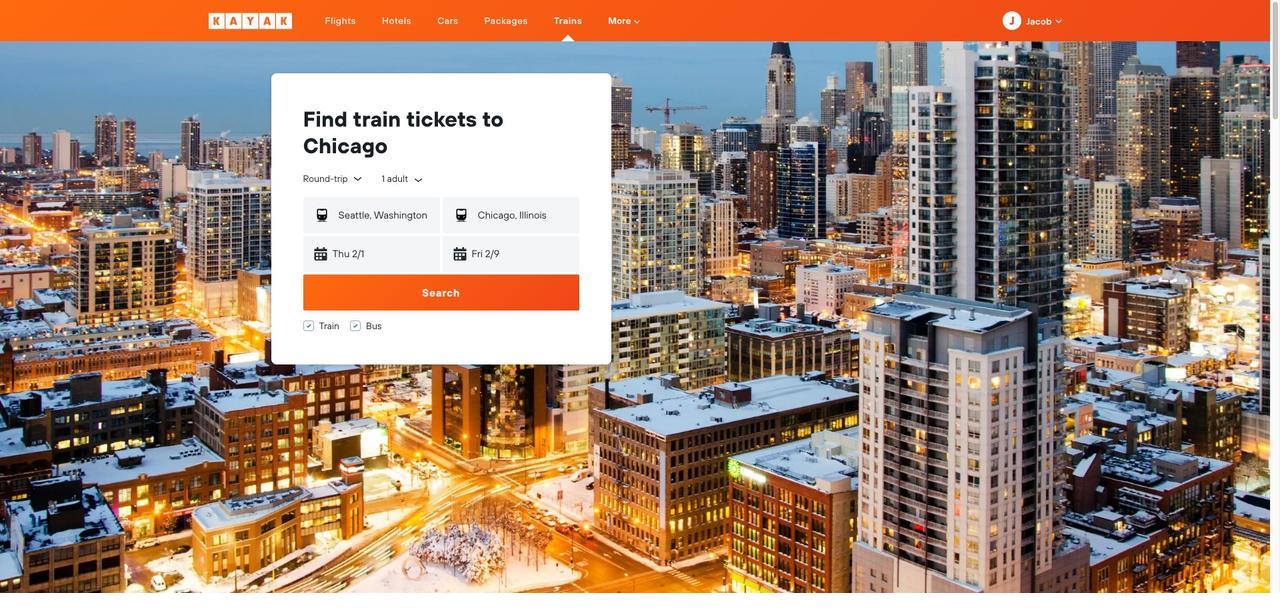Task type: locate. For each thing, give the bounding box(es) containing it.
2/1
[[352, 247, 364, 260]]

train
[[353, 105, 401, 132]]

cars
[[438, 15, 459, 27]]

more
[[608, 15, 631, 27]]

main navigation element
[[292, 0, 1062, 41]]

seattle,
[[339, 209, 372, 221]]

find
[[303, 105, 348, 132]]

fri 2/9
[[472, 247, 500, 260]]

packages link
[[485, 0, 528, 41]]

1 adult button
[[382, 173, 423, 185]]

j
[[1010, 13, 1015, 27]]

train
[[319, 320, 339, 332]]

thu 2/1
[[333, 247, 364, 260]]

flights link
[[325, 0, 356, 41]]

cars link
[[438, 0, 459, 41]]

hotels link
[[382, 0, 412, 41]]

chicago, illinois
[[478, 209, 547, 221]]

tickets
[[406, 105, 477, 132]]

adult
[[387, 173, 408, 185]]

chicago
[[303, 132, 388, 159]]

round-
[[303, 173, 334, 185]]

trains link
[[554, 0, 582, 41]]

fri
[[472, 247, 483, 260]]

trains
[[554, 15, 582, 27]]

find train tickets to chicago
[[303, 105, 504, 159]]

to
[[482, 105, 504, 132]]

more button
[[608, 0, 640, 41]]



Task type: describe. For each thing, give the bounding box(es) containing it.
round-trip button
[[303, 173, 362, 185]]

packages
[[485, 15, 528, 27]]

thu
[[333, 247, 350, 260]]

illinois
[[520, 209, 547, 221]]

chicago,
[[478, 209, 517, 221]]

search
[[422, 286, 460, 299]]

search button
[[303, 275, 579, 311]]

round-trip
[[303, 173, 348, 185]]

seattle, washington
[[339, 209, 428, 221]]

1
[[382, 173, 385, 185]]

jacob
[[1027, 15, 1052, 27]]

1 adult
[[382, 173, 408, 185]]

2/9
[[485, 247, 500, 260]]

bus
[[366, 320, 382, 332]]

washington
[[374, 209, 428, 221]]

hotels
[[382, 15, 412, 27]]

trip
[[334, 173, 348, 185]]

flights
[[325, 15, 356, 27]]



Task type: vqa. For each thing, say whether or not it's contained in the screenshot.
main navigation Element
yes



